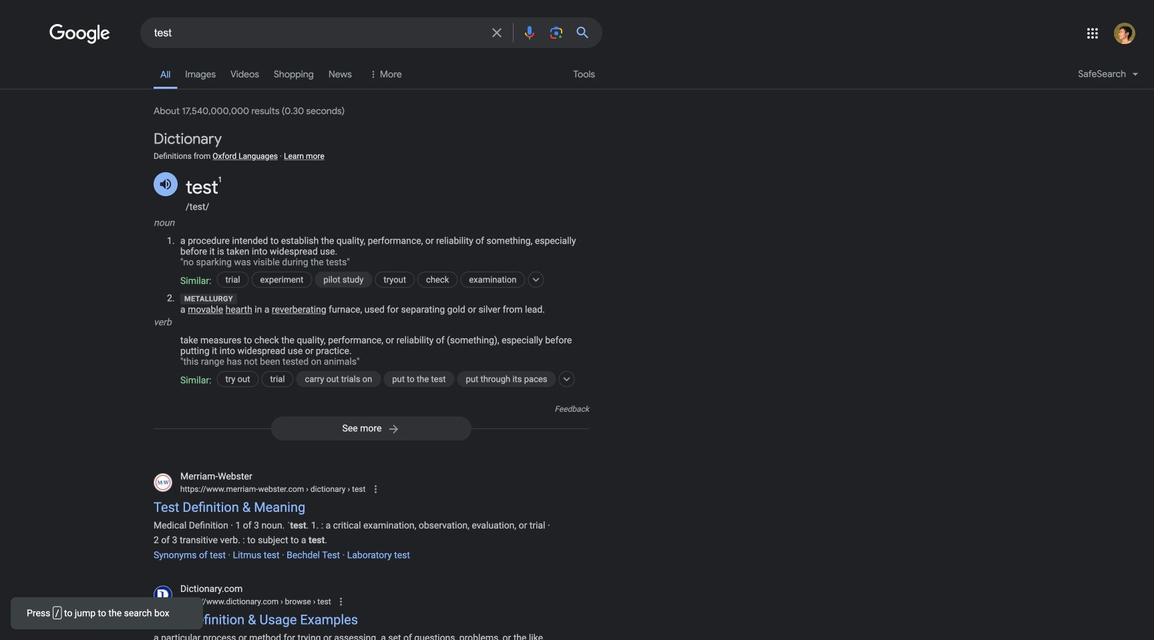Task type: describe. For each thing, give the bounding box(es) containing it.
2 list from the top
[[180, 367, 589, 456]]



Task type: vqa. For each thing, say whether or not it's contained in the screenshot.
first list from the top
yes



Task type: locate. For each thing, give the bounding box(es) containing it.
None text field
[[279, 598, 331, 607]]

google image
[[49, 24, 111, 44]]

list
[[180, 268, 589, 356], [180, 367, 589, 456]]

None search field
[[0, 17, 603, 48]]

None text field
[[180, 484, 366, 496], [304, 485, 366, 494], [180, 596, 331, 608], [180, 484, 366, 496], [304, 485, 366, 494], [180, 596, 331, 608]]

search by image image
[[548, 25, 564, 41]]

Search text field
[[154, 25, 481, 42]]

navigation
[[0, 59, 1154, 97]]

1 list from the top
[[180, 268, 589, 356]]

heading
[[154, 130, 222, 148]]

list item
[[217, 268, 268, 291], [252, 268, 331, 291], [315, 268, 391, 291], [375, 268, 434, 291], [418, 268, 477, 291], [460, 268, 544, 291], [217, 367, 278, 391], [262, 367, 312, 391], [296, 367, 400, 391], [384, 367, 473, 391], [457, 367, 575, 391]]

1 vertical spatial list
[[180, 367, 589, 456]]

0 vertical spatial list
[[180, 268, 589, 356]]

search by voice image
[[522, 25, 538, 41]]



